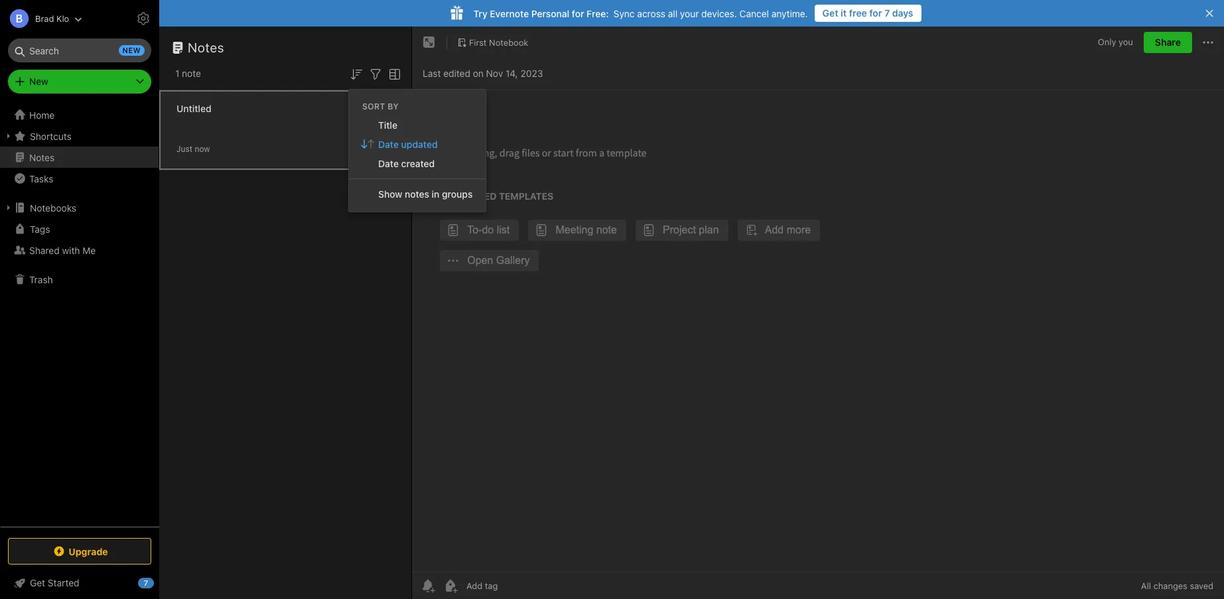 Task type: vqa. For each thing, say whether or not it's contained in the screenshot.
upgrade
yes



Task type: describe. For each thing, give the bounding box(es) containing it.
untitled
[[177, 103, 212, 114]]

shortcuts button
[[0, 125, 159, 147]]

share button
[[1144, 32, 1193, 53]]

by
[[388, 101, 399, 111]]

your
[[680, 8, 699, 19]]

notebook
[[489, 37, 529, 48]]

sync
[[614, 8, 635, 19]]

devices.
[[702, 8, 737, 19]]

7 inside help and learning task checklist field
[[144, 579, 148, 587]]

date created link
[[349, 154, 486, 173]]

edited
[[444, 67, 471, 79]]

1
[[175, 68, 179, 79]]

you
[[1119, 37, 1134, 47]]

tree containing home
[[0, 104, 159, 526]]

Add tag field
[[465, 580, 565, 592]]

Note Editor text field
[[412, 90, 1225, 572]]

notebooks link
[[0, 197, 159, 218]]

shared with me
[[29, 245, 96, 256]]

tasks button
[[0, 168, 159, 189]]

title
[[378, 119, 398, 131]]

1 note
[[175, 68, 201, 79]]

add a reminder image
[[420, 578, 436, 594]]

note
[[182, 68, 201, 79]]

just now
[[177, 144, 210, 154]]

created
[[401, 158, 435, 169]]

only
[[1099, 37, 1117, 47]]

upgrade button
[[8, 538, 151, 565]]

new
[[123, 46, 141, 54]]

trash
[[29, 274, 53, 285]]

free
[[850, 7, 867, 19]]

show notes in groups
[[378, 188, 473, 200]]

Help and Learning task checklist field
[[0, 573, 159, 594]]

tasks
[[29, 173, 53, 184]]

shared with me link
[[0, 240, 159, 261]]

2023
[[521, 67, 543, 79]]

date created
[[378, 158, 435, 169]]

trash link
[[0, 269, 159, 290]]

14,
[[506, 67, 518, 79]]

share
[[1156, 37, 1182, 48]]

only you
[[1099, 37, 1134, 47]]

all
[[1142, 581, 1152, 591]]

updated
[[401, 139, 438, 150]]

get for get started
[[30, 578, 45, 589]]

expand note image
[[422, 35, 437, 50]]

all changes saved
[[1142, 581, 1214, 591]]

brad klo
[[35, 13, 69, 24]]

for for 7
[[870, 7, 883, 19]]

new
[[29, 76, 48, 87]]

1 horizontal spatial notes
[[188, 40, 224, 55]]

changes
[[1154, 581, 1188, 591]]

on
[[473, 67, 484, 79]]

new button
[[8, 70, 151, 94]]

get for get it free for 7 days
[[823, 7, 839, 19]]

date for date created
[[378, 158, 399, 169]]

shared
[[29, 245, 60, 256]]

klo
[[56, 13, 69, 24]]

Account field
[[0, 5, 82, 32]]



Task type: locate. For each thing, give the bounding box(es) containing it.
date updated link
[[349, 135, 486, 154]]

for for free:
[[572, 8, 584, 19]]

get inside help and learning task checklist field
[[30, 578, 45, 589]]

sort by
[[362, 101, 399, 111]]

1 for from the left
[[870, 7, 883, 19]]

all
[[668, 8, 678, 19]]

get
[[823, 7, 839, 19], [30, 578, 45, 589]]

1 date from the top
[[378, 139, 399, 150]]

evernote
[[490, 8, 529, 19]]

try evernote personal for free: sync across all your devices. cancel anytime.
[[474, 8, 808, 19]]

last edited on nov 14, 2023
[[423, 67, 543, 79]]

get left 'it'
[[823, 7, 839, 19]]

notes
[[405, 188, 430, 200]]

notes up tasks
[[29, 152, 55, 163]]

get inside button
[[823, 7, 839, 19]]

try
[[474, 8, 488, 19]]

notes
[[188, 40, 224, 55], [29, 152, 55, 163]]

click to collapse image
[[154, 575, 164, 591]]

notes up note
[[188, 40, 224, 55]]

get started
[[30, 578, 79, 589]]

me
[[83, 245, 96, 256]]

more actions image
[[1201, 35, 1217, 50]]

first notebook button
[[453, 33, 533, 52]]

1 horizontal spatial for
[[870, 7, 883, 19]]

show
[[378, 188, 402, 200]]

2 for from the left
[[572, 8, 584, 19]]

across
[[638, 8, 666, 19]]

0 horizontal spatial get
[[30, 578, 45, 589]]

date for date updated
[[378, 139, 399, 150]]

for left free:
[[572, 8, 584, 19]]

get left started
[[30, 578, 45, 589]]

Sort options field
[[349, 65, 364, 82]]

new search field
[[17, 39, 145, 62]]

tree
[[0, 104, 159, 526]]

1 vertical spatial 7
[[144, 579, 148, 587]]

0 horizontal spatial notes
[[29, 152, 55, 163]]

0 horizontal spatial for
[[572, 8, 584, 19]]

just
[[177, 144, 193, 154]]

1 vertical spatial notes
[[29, 152, 55, 163]]

nov
[[486, 67, 503, 79]]

notebooks
[[30, 202, 76, 213]]

started
[[48, 578, 79, 589]]

0 horizontal spatial 7
[[144, 579, 148, 587]]

get it free for 7 days
[[823, 7, 914, 19]]

free:
[[587, 8, 609, 19]]

1 horizontal spatial 7
[[885, 7, 890, 19]]

0 vertical spatial get
[[823, 7, 839, 19]]

7
[[885, 7, 890, 19], [144, 579, 148, 587]]

2 date from the top
[[378, 158, 399, 169]]

shortcuts
[[30, 130, 72, 142]]

7 inside button
[[885, 7, 890, 19]]

now
[[195, 144, 210, 154]]

add tag image
[[443, 578, 459, 594]]

expand notebooks image
[[3, 202, 14, 213]]

groups
[[442, 188, 473, 200]]

7 left the "days"
[[885, 7, 890, 19]]

notes link
[[0, 147, 159, 168]]

for
[[870, 7, 883, 19], [572, 8, 584, 19]]

0 vertical spatial notes
[[188, 40, 224, 55]]

it
[[841, 7, 847, 19]]

personal
[[532, 8, 570, 19]]

first
[[469, 37, 487, 48]]

1 vertical spatial date
[[378, 158, 399, 169]]

Search text field
[[17, 39, 142, 62]]

0 vertical spatial 7
[[885, 7, 890, 19]]

anytime.
[[772, 8, 808, 19]]

cancel
[[740, 8, 769, 19]]

title link
[[349, 115, 486, 135]]

settings image
[[135, 11, 151, 27]]

1 horizontal spatial get
[[823, 7, 839, 19]]

date down date updated
[[378, 158, 399, 169]]

with
[[62, 245, 80, 256]]

date
[[378, 139, 399, 150], [378, 158, 399, 169]]

tags button
[[0, 218, 159, 240]]

1 vertical spatial get
[[30, 578, 45, 589]]

note window element
[[412, 27, 1225, 599]]

View options field
[[384, 65, 403, 82]]

notes inside tree
[[29, 152, 55, 163]]

brad
[[35, 13, 54, 24]]

sort
[[362, 101, 385, 111]]

dropdown list menu
[[349, 115, 486, 204]]

saved
[[1191, 581, 1214, 591]]

for inside button
[[870, 7, 883, 19]]

days
[[893, 7, 914, 19]]

for right free on the right of page
[[870, 7, 883, 19]]

date updated
[[378, 139, 438, 150]]

home
[[29, 109, 55, 120]]

in
[[432, 188, 440, 200]]

tags
[[30, 223, 50, 235]]

Add filters field
[[368, 65, 384, 82]]

date down title
[[378, 139, 399, 150]]

last
[[423, 67, 441, 79]]

upgrade
[[69, 546, 108, 557]]

get it free for 7 days button
[[815, 5, 922, 22]]

first notebook
[[469, 37, 529, 48]]

home link
[[0, 104, 159, 125]]

0 vertical spatial date
[[378, 139, 399, 150]]

7 left click to collapse image
[[144, 579, 148, 587]]

add filters image
[[368, 66, 384, 82]]

show notes in groups link
[[349, 184, 486, 204]]

More actions field
[[1201, 32, 1217, 53]]



